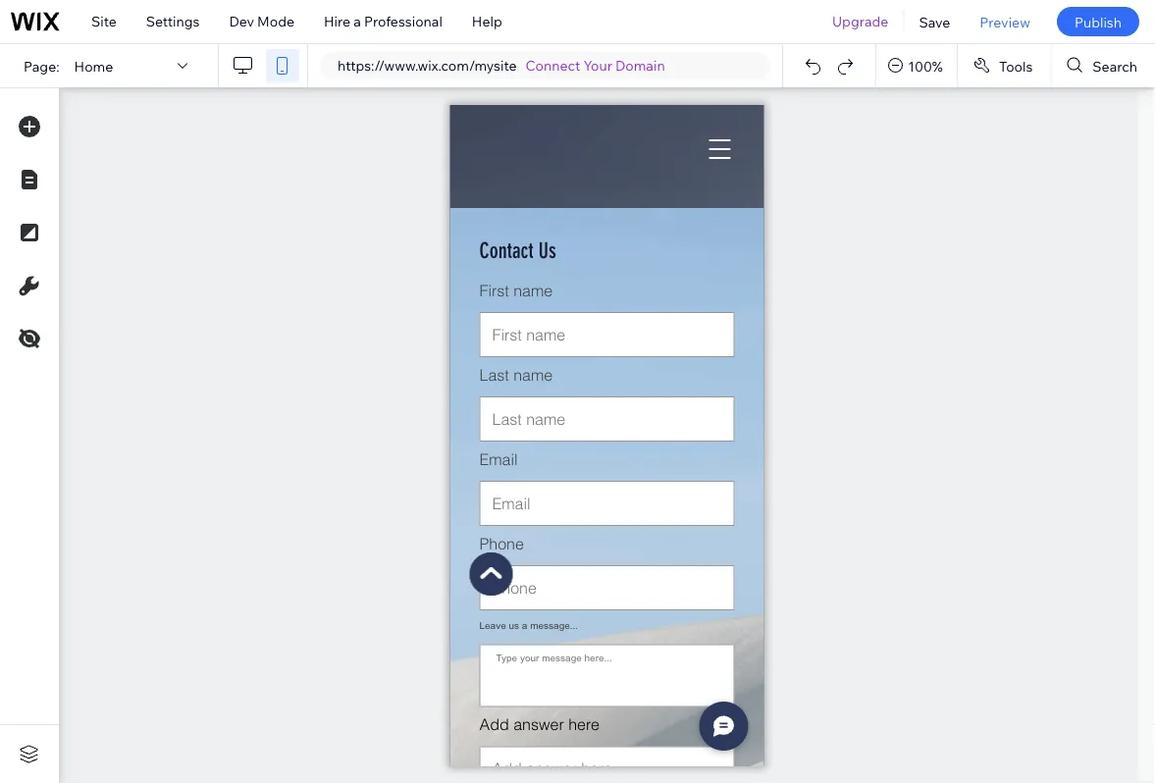 Task type: locate. For each thing, give the bounding box(es) containing it.
settings
[[146, 13, 200, 30]]

a
[[354, 13, 361, 30]]

home
[[74, 57, 113, 74]]

https://www.wix.com/mysite connect your domain
[[338, 57, 665, 74]]

connect
[[526, 57, 580, 74]]

mode
[[257, 13, 294, 30]]

site
[[91, 13, 117, 30]]

100% button
[[877, 44, 957, 87]]

dev
[[229, 13, 254, 30]]

save button
[[904, 0, 965, 43]]

domain
[[615, 57, 665, 74]]

search
[[1093, 57, 1137, 74]]

search button
[[1051, 44, 1155, 87]]

upgrade
[[832, 13, 889, 30]]

https://www.wix.com/mysite
[[338, 57, 517, 74]]

help
[[472, 13, 502, 30]]

dev mode
[[229, 13, 294, 30]]

publish button
[[1057, 7, 1139, 36]]

preview
[[980, 13, 1030, 30]]



Task type: vqa. For each thing, say whether or not it's contained in the screenshot.
Mode
yes



Task type: describe. For each thing, give the bounding box(es) containing it.
professional
[[364, 13, 442, 30]]

your
[[583, 57, 612, 74]]

hire
[[324, 13, 350, 30]]

save
[[919, 13, 950, 30]]

tools button
[[958, 44, 1050, 87]]

preview button
[[965, 0, 1045, 43]]

100%
[[908, 57, 943, 74]]

tools
[[999, 57, 1033, 74]]

publish
[[1075, 13, 1122, 30]]

hire a professional
[[324, 13, 442, 30]]



